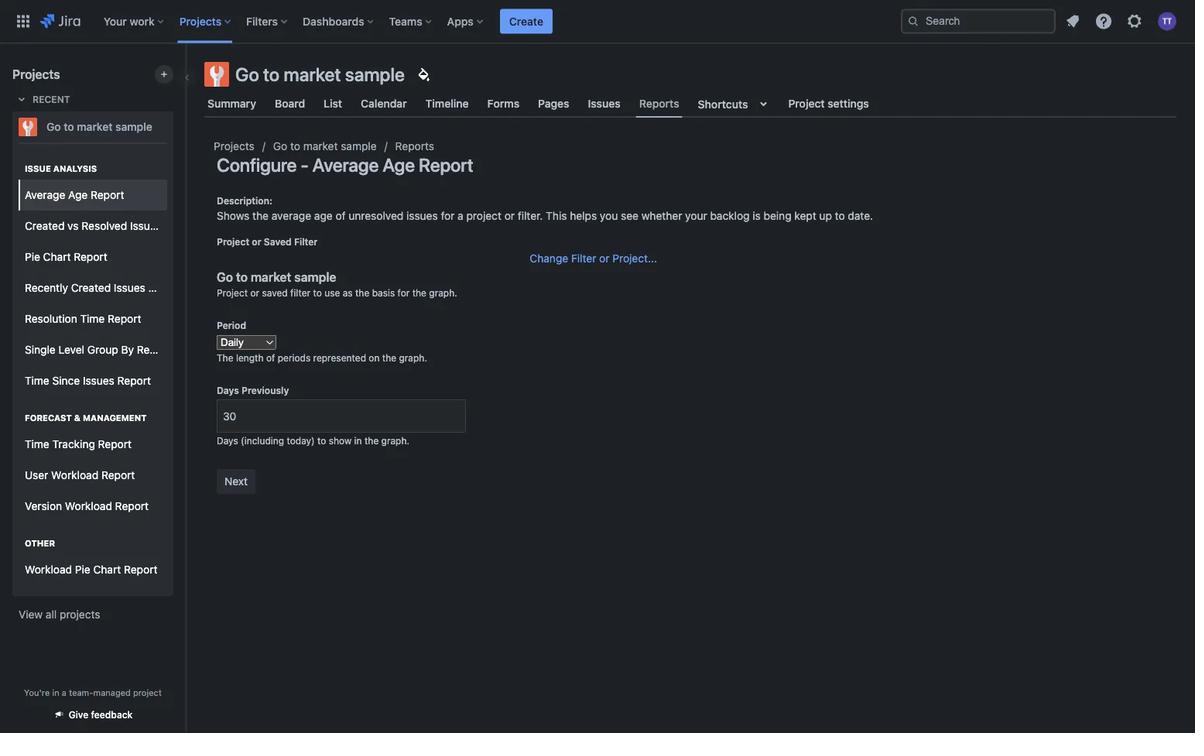 Task type: locate. For each thing, give the bounding box(es) containing it.
version
[[25, 500, 62, 513]]

0 vertical spatial projects
[[179, 15, 222, 27]]

age down analysis
[[68, 189, 88, 201]]

appswitcher icon image
[[14, 12, 33, 31]]

2 vertical spatial workload
[[25, 563, 72, 576]]

reports down calendar link
[[395, 140, 435, 153]]

market up -
[[303, 140, 338, 153]]

0 horizontal spatial created
[[25, 220, 65, 232]]

0 vertical spatial reports
[[639, 97, 680, 110]]

view all projects
[[19, 608, 100, 621]]

collapse recent projects image
[[12, 90, 31, 108]]

1 horizontal spatial for
[[441, 209, 455, 222]]

1 vertical spatial in
[[52, 688, 59, 698]]

graph. right the show
[[382, 435, 410, 446]]

filters
[[246, 15, 278, 27]]

sample
[[345, 64, 405, 85], [116, 120, 152, 133], [341, 140, 377, 153], [294, 270, 336, 285]]

0 horizontal spatial chart
[[43, 251, 71, 263]]

projects right work
[[179, 15, 222, 27]]

project or saved filter to use as the basis for the graph.
[[217, 287, 458, 298]]

use
[[325, 287, 340, 298]]

1 horizontal spatial age
[[383, 154, 415, 176]]

3 group from the top
[[19, 397, 167, 527]]

vs
[[68, 220, 79, 232]]

go up the period
[[217, 270, 233, 285]]

created left vs
[[25, 220, 65, 232]]

description: shows the average age of unresolved issues for a project or filter. this helps you see whether your backlog is being kept up to date.
[[217, 196, 874, 222]]

average down issue
[[25, 189, 65, 201]]

0 vertical spatial of
[[336, 209, 346, 222]]

average age report
[[25, 189, 124, 201]]

reports
[[639, 97, 680, 110], [395, 140, 435, 153]]

filter right saved
[[294, 236, 318, 247]]

pie up recently
[[25, 251, 40, 263]]

in right the show
[[354, 435, 362, 446]]

tab list
[[195, 90, 1186, 118]]

0 vertical spatial in
[[354, 435, 362, 446]]

go to market sample link down list link
[[273, 137, 377, 156]]

None submit
[[217, 469, 256, 494]]

2 days from the top
[[217, 435, 238, 446]]

change filter or project...
[[530, 252, 658, 265]]

project inside tab list
[[789, 97, 825, 110]]

jira image
[[40, 12, 80, 31], [40, 12, 80, 31]]

issues right resolved
[[130, 220, 162, 232]]

reports right issues link
[[639, 97, 680, 110]]

projects
[[179, 15, 222, 27], [12, 67, 60, 82], [214, 140, 255, 153]]

0 vertical spatial created
[[25, 220, 65, 232]]

view
[[19, 608, 43, 621]]

issue
[[25, 164, 51, 174]]

0 vertical spatial filter
[[294, 236, 318, 247]]

banner
[[0, 0, 1196, 43]]

the right the show
[[365, 435, 379, 446]]

1 vertical spatial time
[[25, 375, 49, 387]]

2 vertical spatial projects
[[214, 140, 255, 153]]

settings
[[828, 97, 870, 110]]

0 vertical spatial graph.
[[429, 287, 458, 298]]

issues
[[588, 97, 621, 110], [130, 220, 162, 232], [114, 282, 145, 294], [83, 375, 114, 387]]

project
[[467, 209, 502, 222], [133, 688, 162, 698]]

periods
[[278, 352, 311, 363]]

1 vertical spatial chart
[[93, 563, 121, 576]]

projects inside popup button
[[179, 15, 222, 27]]

0 vertical spatial pie
[[25, 251, 40, 263]]

or left saved
[[252, 236, 261, 247]]

projects up "collapse recent projects" icon
[[12, 67, 60, 82]]

tracking
[[52, 438, 95, 451]]

days down the
[[217, 385, 239, 396]]

created vs resolved issues report link
[[19, 211, 198, 242]]

date.
[[848, 209, 874, 222]]

or left the saved
[[251, 287, 260, 298]]

workload pie chart report group
[[19, 522, 167, 590]]

filter inside 'link'
[[572, 252, 597, 265]]

2 vertical spatial time
[[25, 438, 49, 451]]

user workload report link
[[19, 460, 167, 491]]

issues inside tab list
[[588, 97, 621, 110]]

or left filter. at the left top of page
[[505, 209, 515, 222]]

graph. right basis
[[429, 287, 458, 298]]

1 horizontal spatial filter
[[572, 252, 597, 265]]

1 horizontal spatial reports
[[639, 97, 680, 110]]

1 horizontal spatial chart
[[93, 563, 121, 576]]

report inside "link"
[[148, 282, 182, 294]]

0 horizontal spatial pie
[[25, 251, 40, 263]]

show
[[329, 435, 352, 446]]

view all projects link
[[12, 601, 173, 629]]

chart up recently
[[43, 251, 71, 263]]

workload down the other
[[25, 563, 72, 576]]

configure
[[217, 154, 297, 176]]

0 vertical spatial time
[[80, 313, 105, 325]]

1 days from the top
[[217, 385, 239, 396]]

summary
[[208, 97, 256, 110]]

a left team-
[[62, 688, 67, 698]]

sample up configure - average age report
[[341, 140, 377, 153]]

pages link
[[535, 90, 573, 118]]

average
[[313, 154, 379, 176], [25, 189, 65, 201]]

days previously
[[217, 385, 289, 396]]

or left project...
[[600, 252, 610, 265]]

time for since
[[25, 375, 49, 387]]

see
[[621, 209, 639, 222]]

reports link
[[395, 137, 435, 156]]

recently created issues report link
[[19, 273, 182, 304]]

graph. right the on
[[399, 352, 427, 363]]

filter
[[294, 236, 318, 247], [572, 252, 597, 265]]

single level group by report link
[[19, 335, 171, 366]]

1 group from the top
[[19, 142, 198, 595]]

project left filter. at the left top of page
[[467, 209, 502, 222]]

projects link
[[214, 137, 255, 156]]

1 vertical spatial average
[[25, 189, 65, 201]]

group
[[19, 142, 198, 595], [19, 147, 198, 401], [19, 397, 167, 527]]

workload down user workload report link on the left bottom of the page
[[65, 500, 112, 513]]

of right age
[[336, 209, 346, 222]]

to right up
[[835, 209, 845, 222]]

issues right pages
[[588, 97, 621, 110]]

average right -
[[313, 154, 379, 176]]

1 vertical spatial project
[[217, 236, 249, 247]]

chart up "view all projects" link
[[93, 563, 121, 576]]

recent
[[33, 94, 70, 105]]

of
[[336, 209, 346, 222], [266, 352, 275, 363]]

1 vertical spatial created
[[71, 282, 111, 294]]

up
[[820, 209, 832, 222]]

banner containing your work
[[0, 0, 1196, 43]]

project left settings
[[789, 97, 825, 110]]

pie
[[25, 251, 40, 263], [75, 563, 90, 576]]

None text field
[[217, 400, 466, 433]]

-
[[301, 154, 309, 176]]

project down shows
[[217, 236, 249, 247]]

time up single level group by report link
[[80, 313, 105, 325]]

projects
[[60, 608, 100, 621]]

project inside description: shows the average age of unresolved issues for a project or filter. this helps you see whether your backlog is being kept up to date.
[[467, 209, 502, 222]]

add to starred image
[[169, 118, 187, 136]]

2 vertical spatial graph.
[[382, 435, 410, 446]]

search image
[[908, 15, 920, 27]]

shows
[[217, 209, 250, 222]]

0 horizontal spatial project
[[133, 688, 162, 698]]

go to market sample up analysis
[[46, 120, 152, 133]]

the down description:
[[253, 209, 269, 222]]

for right issues
[[441, 209, 455, 222]]

in right you're
[[52, 688, 59, 698]]

average inside group
[[25, 189, 65, 201]]

1 vertical spatial a
[[62, 688, 67, 698]]

0 vertical spatial project
[[467, 209, 502, 222]]

time
[[80, 313, 105, 325], [25, 375, 49, 387], [25, 438, 49, 451]]

1 horizontal spatial in
[[354, 435, 362, 446]]

your work
[[104, 15, 155, 27]]

filter
[[290, 287, 311, 298]]

1 vertical spatial days
[[217, 435, 238, 446]]

issues
[[407, 209, 438, 222]]

your
[[686, 209, 708, 222]]

1 horizontal spatial average
[[313, 154, 379, 176]]

filters button
[[242, 9, 294, 34]]

issues down pie chart report link
[[114, 282, 145, 294]]

change filter or project... link
[[530, 251, 658, 266]]

0 vertical spatial workload
[[51, 469, 98, 482]]

recently
[[25, 282, 68, 294]]

age inside average age report link
[[68, 189, 88, 201]]

chart
[[43, 251, 71, 263], [93, 563, 121, 576]]

workload down tracking
[[51, 469, 98, 482]]

resolution time report link
[[19, 304, 167, 335]]

age
[[314, 209, 333, 222]]

pie up projects
[[75, 563, 90, 576]]

1 horizontal spatial created
[[71, 282, 111, 294]]

sample up filter
[[294, 270, 336, 285]]

time since issues report
[[25, 375, 151, 387]]

days left (including
[[217, 435, 238, 446]]

management
[[83, 413, 147, 423]]

0 horizontal spatial average
[[25, 189, 65, 201]]

go to market sample up the list
[[235, 64, 405, 85]]

user workload report
[[25, 469, 135, 482]]

go up configure
[[273, 140, 287, 153]]

time left 'since'
[[25, 375, 49, 387]]

0 horizontal spatial for
[[398, 287, 410, 298]]

1 vertical spatial for
[[398, 287, 410, 298]]

0 vertical spatial average
[[313, 154, 379, 176]]

give feedback button
[[44, 702, 142, 728]]

0 vertical spatial days
[[217, 385, 239, 396]]

configure - average age report
[[217, 154, 474, 176]]

sample left add to starred image at left top
[[116, 120, 152, 133]]

days
[[217, 385, 239, 396], [217, 435, 238, 446]]

1 vertical spatial projects
[[12, 67, 60, 82]]

description:
[[217, 196, 273, 206]]

time tracking report link
[[19, 429, 167, 460]]

0 vertical spatial chart
[[43, 251, 71, 263]]

0 vertical spatial project
[[789, 97, 825, 110]]

1 vertical spatial workload
[[65, 500, 112, 513]]

0 horizontal spatial a
[[62, 688, 67, 698]]

workload
[[51, 469, 98, 482], [65, 500, 112, 513], [25, 563, 72, 576]]

days for days (including today) to show in the graph.
[[217, 435, 238, 446]]

time for tracking
[[25, 438, 49, 451]]

0 horizontal spatial filter
[[294, 236, 318, 247]]

workload for version
[[65, 500, 112, 513]]

average
[[272, 209, 311, 222]]

project up the period
[[217, 287, 248, 298]]

age up 'unresolved'
[[383, 154, 415, 176]]

list
[[324, 97, 342, 110]]

0 horizontal spatial in
[[52, 688, 59, 698]]

market up the saved
[[251, 270, 292, 285]]

0 horizontal spatial go to market sample link
[[12, 112, 167, 142]]

1 horizontal spatial project
[[467, 209, 502, 222]]

backlog
[[711, 209, 750, 222]]

go up summary
[[235, 64, 259, 85]]

filter right change on the left top
[[572, 252, 597, 265]]

1 vertical spatial filter
[[572, 252, 597, 265]]

single level group by report
[[25, 344, 171, 356]]

create button
[[500, 9, 553, 34]]

1 horizontal spatial pie
[[75, 563, 90, 576]]

to down recent
[[64, 120, 74, 133]]

1 vertical spatial graph.
[[399, 352, 427, 363]]

0 horizontal spatial of
[[266, 352, 275, 363]]

by
[[121, 344, 134, 356]]

0 vertical spatial a
[[458, 209, 464, 222]]

a right issues
[[458, 209, 464, 222]]

2 group from the top
[[19, 147, 198, 401]]

1 vertical spatial age
[[68, 189, 88, 201]]

report
[[419, 154, 474, 176], [91, 189, 124, 201], [165, 220, 198, 232], [74, 251, 107, 263], [148, 282, 182, 294], [108, 313, 141, 325], [137, 344, 171, 356], [117, 375, 151, 387], [98, 438, 132, 451], [101, 469, 135, 482], [115, 500, 149, 513], [124, 563, 158, 576]]

notifications image
[[1064, 12, 1083, 31]]

go
[[235, 64, 259, 85], [46, 120, 61, 133], [273, 140, 287, 153], [217, 270, 233, 285]]

project for project settings
[[789, 97, 825, 110]]

project or saved filter
[[217, 236, 318, 247]]

1 vertical spatial pie
[[75, 563, 90, 576]]

0 vertical spatial age
[[383, 154, 415, 176]]

saved
[[264, 236, 292, 247]]

1 horizontal spatial a
[[458, 209, 464, 222]]

1 horizontal spatial of
[[336, 209, 346, 222]]

the length of periods represented on the graph.
[[217, 352, 427, 363]]

go to market sample up configure - average age report
[[273, 140, 377, 153]]

kept
[[795, 209, 817, 222]]

the inside description: shows the average age of unresolved issues for a project or filter. this helps you see whether your backlog is being kept up to date.
[[253, 209, 269, 222]]

project right managed
[[133, 688, 162, 698]]

or inside description: shows the average age of unresolved issues for a project or filter. this helps you see whether your backlog is being kept up to date.
[[505, 209, 515, 222]]

for right basis
[[398, 287, 410, 298]]

0 vertical spatial for
[[441, 209, 455, 222]]

0 horizontal spatial age
[[68, 189, 88, 201]]

created down pie chart report link
[[71, 282, 111, 294]]

projects up configure
[[214, 140, 255, 153]]

go to market sample link up analysis
[[12, 112, 167, 142]]

of right length
[[266, 352, 275, 363]]

all
[[46, 608, 57, 621]]

1 vertical spatial reports
[[395, 140, 435, 153]]

unresolved
[[349, 209, 404, 222]]

time down forecast
[[25, 438, 49, 451]]

2 vertical spatial project
[[217, 287, 248, 298]]

0 horizontal spatial reports
[[395, 140, 435, 153]]

period
[[217, 320, 246, 331]]

market up the list
[[284, 64, 341, 85]]



Task type: describe. For each thing, give the bounding box(es) containing it.
market up analysis
[[77, 120, 113, 133]]

your profile and settings image
[[1159, 12, 1177, 31]]

shortcuts
[[698, 97, 748, 110]]

calendar link
[[358, 90, 410, 118]]

is
[[753, 209, 761, 222]]

to inside description: shows the average age of unresolved issues for a project or filter. this helps you see whether your backlog is being kept up to date.
[[835, 209, 845, 222]]

forms
[[488, 97, 520, 110]]

today)
[[287, 435, 315, 446]]

change
[[530, 252, 569, 265]]

a inside description: shows the average age of unresolved issues for a project or filter. this helps you see whether your backlog is being kept up to date.
[[458, 209, 464, 222]]

give
[[69, 710, 89, 721]]

1 vertical spatial of
[[266, 352, 275, 363]]

the
[[217, 352, 234, 363]]

list link
[[321, 90, 346, 118]]

create project image
[[158, 68, 170, 81]]

to up board
[[263, 64, 280, 85]]

dashboards
[[303, 15, 364, 27]]

apps button
[[443, 9, 489, 34]]

version workload report
[[25, 500, 149, 513]]

your
[[104, 15, 127, 27]]

basis
[[372, 287, 395, 298]]

settings image
[[1126, 12, 1145, 31]]

created inside "link"
[[71, 282, 111, 294]]

set background color image
[[414, 65, 433, 84]]

go down recent
[[46, 120, 61, 133]]

dashboards button
[[298, 9, 380, 34]]

graph. for the length of periods represented on the graph.
[[399, 352, 427, 363]]

managed
[[93, 688, 131, 698]]

project settings
[[789, 97, 870, 110]]

level
[[58, 344, 84, 356]]

as
[[343, 287, 353, 298]]

projects button
[[175, 9, 237, 34]]

pages
[[538, 97, 570, 110]]

to down board link
[[290, 140, 300, 153]]

group
[[87, 344, 118, 356]]

go to market sample up the saved
[[217, 270, 336, 285]]

the right 'as' in the top left of the page
[[355, 287, 370, 298]]

on
[[369, 352, 380, 363]]

since
[[52, 375, 80, 387]]

user
[[25, 469, 48, 482]]

1 horizontal spatial go to market sample link
[[273, 137, 377, 156]]

issue analysis
[[25, 164, 97, 174]]

feedback
[[91, 710, 133, 721]]

reports inside tab list
[[639, 97, 680, 110]]

represented
[[313, 352, 366, 363]]

recently created issues report
[[25, 282, 182, 294]]

single
[[25, 344, 56, 356]]

workload pie chart report link
[[19, 555, 167, 585]]

primary element
[[9, 0, 901, 43]]

board link
[[272, 90, 308, 118]]

projects for projects popup button
[[179, 15, 222, 27]]

work
[[130, 15, 155, 27]]

the right basis
[[413, 287, 427, 298]]

previously
[[242, 385, 289, 396]]

workload pie chart report
[[25, 563, 158, 576]]

projects for projects link
[[214, 140, 255, 153]]

or inside 'link'
[[600, 252, 610, 265]]

filter.
[[518, 209, 543, 222]]

days (including today) to show in the graph.
[[217, 435, 410, 446]]

issues down single level group by report
[[83, 375, 114, 387]]

graph. for days (including today) to show in the graph.
[[382, 435, 410, 446]]

shortcuts button
[[695, 90, 776, 118]]

you're in a team-managed project
[[24, 688, 162, 698]]

to left use at the top left
[[313, 287, 322, 298]]

tab list containing reports
[[195, 90, 1186, 118]]

(including
[[241, 435, 284, 446]]

Search field
[[901, 9, 1056, 34]]

whether
[[642, 209, 683, 222]]

days for days previously
[[217, 385, 239, 396]]

for inside description: shows the average age of unresolved issues for a project or filter. this helps you see whether your backlog is being kept up to date.
[[441, 209, 455, 222]]

helps
[[570, 209, 597, 222]]

timeline
[[426, 97, 469, 110]]

&
[[74, 413, 81, 423]]

you
[[600, 209, 618, 222]]

saved
[[262, 287, 288, 298]]

project for project or saved filter
[[217, 236, 249, 247]]

project settings link
[[786, 90, 873, 118]]

length
[[236, 352, 264, 363]]

average age report link
[[19, 180, 167, 211]]

the right the on
[[382, 352, 397, 363]]

calendar
[[361, 97, 407, 110]]

apps
[[447, 15, 474, 27]]

issues link
[[585, 90, 624, 118]]

forecast
[[25, 413, 72, 423]]

resolution
[[25, 313, 77, 325]]

create
[[509, 15, 544, 27]]

analysis
[[53, 164, 97, 174]]

you're
[[24, 688, 50, 698]]

resolution time report
[[25, 313, 141, 325]]

teams
[[389, 15, 423, 27]]

sample up 'calendar'
[[345, 64, 405, 85]]

summary link
[[204, 90, 259, 118]]

this
[[546, 209, 567, 222]]

project for project or saved filter to use as the basis for the graph.
[[217, 287, 248, 298]]

team-
[[69, 688, 93, 698]]

to left the show
[[318, 435, 326, 446]]

version workload report link
[[19, 491, 167, 522]]

pie chart report link
[[19, 242, 167, 273]]

help image
[[1095, 12, 1114, 31]]

resolved
[[82, 220, 127, 232]]

of inside description: shows the average age of unresolved issues for a project or filter. this helps you see whether your backlog is being kept up to date.
[[336, 209, 346, 222]]

1 vertical spatial project
[[133, 688, 162, 698]]

issues inside "link"
[[114, 282, 145, 294]]

workload for user
[[51, 469, 98, 482]]

time tracking report
[[25, 438, 132, 451]]

forecast & management
[[25, 413, 147, 423]]

group containing time tracking report
[[19, 397, 167, 527]]

time since issues report link
[[19, 366, 167, 397]]

to down project or saved filter
[[236, 270, 248, 285]]



Task type: vqa. For each thing, say whether or not it's contained in the screenshot.
'Website'
no



